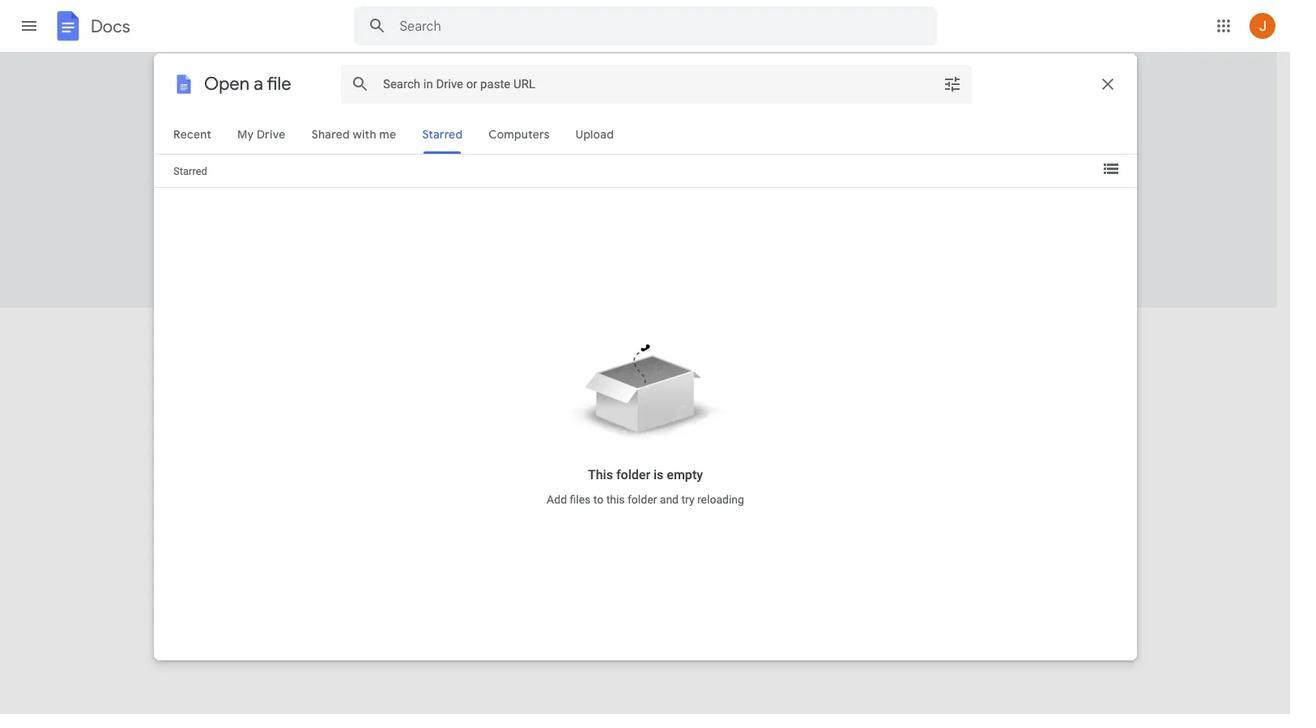 Task type: vqa. For each thing, say whether or not it's contained in the screenshot.
third Option
yes



Task type: locate. For each thing, give the bounding box(es) containing it.
None search field
[[353, 6, 937, 45]]

Search bar text field
[[400, 19, 896, 35]]

document
[[253, 70, 313, 86]]

anna
[[653, 471, 679, 484]]

2 option from the left
[[309, 100, 427, 289]]

medina
[[682, 471, 721, 484]]

5 option from the left
[[705, 100, 823, 289]]

new
[[226, 70, 250, 86]]

option
[[177, 100, 295, 284], [309, 100, 427, 289], [441, 100, 559, 289], [573, 100, 691, 289], [705, 100, 823, 289], [837, 100, 955, 289], [969, 100, 1087, 289]]

a
[[216, 70, 223, 86]]

gallery
[[967, 69, 1005, 84]]

start
[[183, 70, 212, 86]]

start a new document heading
[[183, 52, 903, 104]]

template gallery
[[913, 69, 1005, 84]]

me option
[[168, 366, 1088, 714]]

6 option from the left
[[837, 100, 955, 289]]

anna medina option
[[168, 458, 1088, 714]]

start a new document
[[183, 70, 313, 86]]

me
[[653, 379, 669, 392]]

template
[[913, 69, 964, 84]]

list box
[[177, 97, 1108, 309]]



Task type: describe. For each thing, give the bounding box(es) containing it.
availability google docs element
[[228, 469, 643, 485]]

brochure google docs element
[[228, 378, 643, 394]]

1 option from the left
[[177, 100, 295, 284]]

owned by me element
[[653, 378, 793, 394]]

search image
[[361, 10, 393, 42]]

4 option from the left
[[573, 100, 691, 289]]

main menu image
[[19, 16, 39, 36]]

template gallery button
[[903, 62, 1042, 92]]

owned by anna medina element
[[653, 469, 793, 485]]

3 option from the left
[[441, 100, 559, 289]]

docs link
[[52, 10, 130, 45]]

anna medina
[[653, 471, 721, 484]]

7 option from the left
[[969, 100, 1087, 289]]

docs
[[91, 15, 130, 37]]



